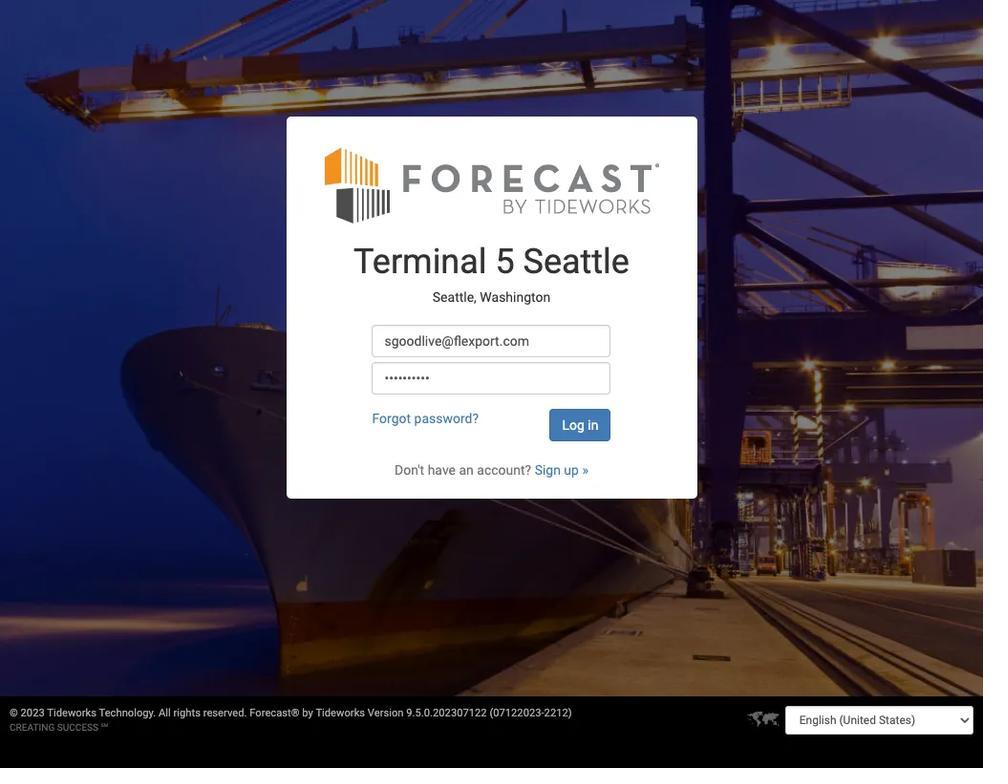 Task type: describe. For each thing, give the bounding box(es) containing it.
forgot password? log in
[[372, 410, 599, 432]]

seattle,
[[433, 290, 477, 305]]

2023
[[21, 707, 45, 719]]

Password password field
[[372, 362, 611, 394]]

log in button
[[550, 409, 611, 441]]

1 tideworks from the left
[[47, 707, 96, 719]]

don't have an account? sign up »
[[395, 462, 589, 477]]

9.5.0.202307122
[[406, 707, 487, 719]]

version
[[368, 707, 404, 719]]

sign up » link
[[535, 462, 589, 477]]

reserved.
[[203, 707, 247, 719]]

account?
[[477, 462, 531, 477]]

seattle
[[523, 241, 630, 281]]

washington
[[480, 290, 551, 305]]

(07122023-
[[490, 707, 544, 719]]

»
[[582, 462, 589, 477]]

have
[[428, 462, 456, 477]]

up
[[564, 462, 579, 477]]

in
[[588, 417, 599, 432]]

forgot password? link
[[372, 410, 479, 426]]

password?
[[414, 410, 479, 426]]

don't
[[395, 462, 424, 477]]

success
[[57, 722, 98, 733]]

sign
[[535, 462, 561, 477]]

terminal 5 seattle seattle, washington
[[354, 241, 630, 305]]

an
[[459, 462, 474, 477]]



Task type: locate. For each thing, give the bounding box(es) containing it.
tideworks up success
[[47, 707, 96, 719]]

0 horizontal spatial tideworks
[[47, 707, 96, 719]]

by
[[302, 707, 313, 719]]

forgot
[[372, 410, 411, 426]]

Email or username text field
[[372, 324, 611, 357]]

1 horizontal spatial tideworks
[[316, 707, 365, 719]]

forecast® by tideworks image
[[324, 145, 659, 224]]

2 tideworks from the left
[[316, 707, 365, 719]]

tideworks
[[47, 707, 96, 719], [316, 707, 365, 719]]

all
[[159, 707, 171, 719]]

forecast®
[[250, 707, 300, 719]]

log
[[562, 417, 585, 432]]

2212)
[[544, 707, 572, 719]]

terminal
[[354, 241, 487, 281]]

tideworks right by
[[316, 707, 365, 719]]

creating
[[10, 722, 55, 733]]

rights
[[173, 707, 201, 719]]

© 2023 tideworks technology. all rights reserved. forecast® by tideworks version 9.5.0.202307122 (07122023-2212) creating success ℠
[[10, 707, 572, 733]]

5
[[495, 241, 515, 281]]

©
[[10, 707, 18, 719]]

technology.
[[99, 707, 156, 719]]

℠
[[101, 722, 108, 733]]



Task type: vqa. For each thing, say whether or not it's contained in the screenshot.
CHASSIS
no



